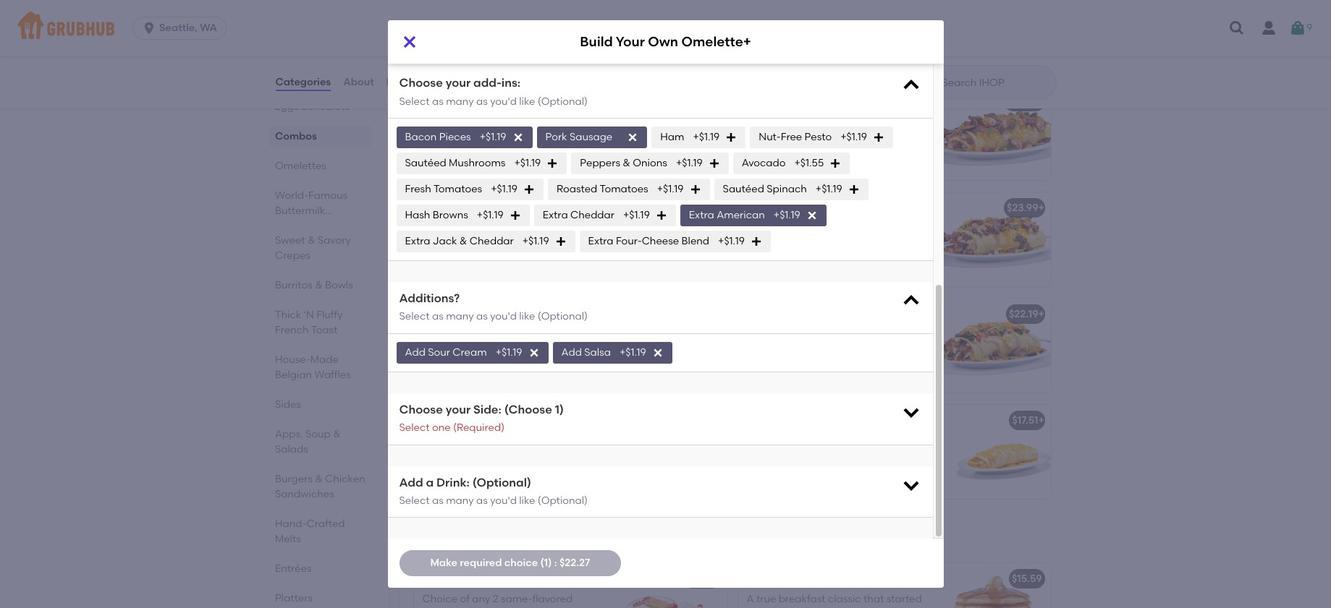 Task type: locate. For each thing, give the bounding box(es) containing it.
1 horizontal spatial tomatoes
[[600, 183, 648, 195]]

one
[[432, 422, 451, 435]]

2 you'd from the top
[[490, 311, 517, 323]]

3 you'd from the top
[[490, 495, 517, 508]]

& down 'roasted'
[[547, 464, 554, 477]]

0 vertical spatial 2
[[493, 593, 498, 606]]

with inside choice of any 2 same-flavored pancakes, served with 2 eggs* you
[[511, 608, 531, 609]]

& inside cage-free egg white omelette with sautéed mushrooms, roasted cherry tomatoes, nut-free pesto & avocado. served with seasonal fresh fruit.
[[547, 464, 554, 477]]

+$1.19 down extra american
[[718, 235, 745, 247]]

2 vertical spatial famous
[[456, 573, 496, 585]]

2 vertical spatial you'd
[[490, 495, 517, 508]]

like inside add a drink: (optional) select as many as you'd like (optional)
[[519, 495, 535, 508]]

0 vertical spatial $23.99
[[1007, 95, 1038, 108]]

extra down the roasted
[[543, 209, 568, 221]]

& up the sandwiches
[[315, 473, 322, 486]]

as left poblano
[[432, 95, 444, 108]]

1 vertical spatial of
[[812, 608, 822, 609]]

2 $23.99 + from the top
[[1007, 202, 1044, 214]]

1 vertical spatial like
[[519, 311, 535, 323]]

svg image
[[1228, 20, 1246, 37], [1289, 20, 1306, 37], [473, 20, 485, 32], [142, 21, 156, 35], [901, 75, 921, 96], [512, 132, 524, 143], [627, 132, 639, 143], [547, 158, 558, 169], [708, 158, 720, 169], [830, 158, 841, 169], [690, 184, 701, 195], [848, 184, 860, 195], [656, 210, 667, 221], [806, 210, 818, 221], [555, 236, 566, 248], [751, 236, 762, 248], [901, 291, 921, 311], [901, 475, 921, 496]]

2 up served
[[493, 593, 498, 606]]

svg image inside seattle, wa button
[[142, 21, 156, 35]]

2 down flavored
[[534, 608, 539, 609]]

choose inside choose your side:  (choose 1) select one (required)
[[399, 403, 443, 417]]

your inside choose your add-ins: select as many as you'd like (optional)
[[446, 76, 471, 90]]

+$1.19 for sautéed mushrooms
[[514, 157, 541, 169]]

avocado toast image
[[618, 0, 726, 22]]

buttermilk up $22.27
[[526, 530, 606, 548]]

world- down make
[[422, 573, 456, 585]]

ins:
[[501, 76, 521, 90]]

omelette for spicy poblano omelette
[[496, 95, 543, 108]]

1 horizontal spatial pesto
[[805, 131, 832, 143]]

1 horizontal spatial 2
[[534, 608, 539, 609]]

required left are
[[816, 435, 858, 447]]

white
[[497, 435, 524, 447]]

omelette down ins:
[[496, 95, 543, 108]]

world- up sweet
[[275, 190, 308, 202]]

like
[[519, 95, 535, 108], [519, 311, 535, 323], [519, 495, 535, 508]]

mushrooms,
[[465, 450, 525, 462]]

colorado omelette
[[747, 202, 843, 214]]

pesto right free
[[805, 131, 832, 143]]

build your own omelette+ image
[[942, 405, 1051, 499]]

0 vertical spatial favorite
[[859, 464, 896, 477]]

(optional) up add salsa
[[538, 311, 588, 323]]

2 choose from the top
[[399, 403, 443, 417]]

& left the bowls
[[315, 279, 322, 292]]

famous up savory
[[308, 190, 347, 202]]

3 many from the top
[[446, 495, 474, 508]]

0 vertical spatial bacon
[[405, 131, 437, 143]]

(optional)
[[538, 95, 588, 108], [538, 311, 588, 323], [472, 476, 531, 490], [538, 495, 588, 508]]

extra american
[[689, 209, 765, 221]]

+$1.19 for ham
[[693, 131, 720, 143]]

+$1.19 right nut-free pesto
[[840, 131, 867, 143]]

apps,
[[275, 429, 303, 441]]

2 vertical spatial with
[[511, 608, 531, 609]]

1 vertical spatial many
[[446, 311, 474, 323]]

choose inside choose your add-ins: select as many as you'd like (optional)
[[399, 76, 443, 90]]

choose your side:  (choose 1) select one (required)
[[399, 403, 564, 435]]

+$1.19 down onions
[[657, 183, 684, 195]]

burritos
[[275, 279, 312, 292]]

with up cherry
[[573, 435, 594, 447]]

famous up make required choice (1) : $22.27
[[463, 530, 523, 548]]

the
[[747, 435, 765, 447]]

+$1.19 for sautéed spinach
[[816, 183, 842, 195]]

1 vertical spatial $23.99 +
[[1007, 202, 1044, 214]]

world- for world-famous buttermilk pancakes
[[411, 530, 463, 548]]

omelette right fajita
[[497, 202, 543, 214]]

1 you'd from the top
[[490, 95, 517, 108]]

0 vertical spatial world-
[[275, 190, 308, 202]]

+ for bacon temptation omelette
[[1038, 308, 1044, 320]]

2 vertical spatial many
[[446, 495, 474, 508]]

extra down "hash"
[[405, 235, 430, 247]]

0 horizontal spatial buttermilk
[[275, 205, 325, 217]]

2 tomatoes from the left
[[600, 183, 648, 195]]

select inside add a drink: (optional) select as many as you'd like (optional)
[[399, 495, 430, 508]]

0 vertical spatial free
[[454, 435, 473, 447]]

+$1.19 down ham
[[676, 157, 703, 169]]

original buttermilk pancakes - (full stack) image
[[942, 564, 1051, 609]]

select down additions?
[[399, 311, 430, 323]]

1 vertical spatial you'd
[[490, 311, 517, 323]]

(optional) inside choose your add-ins: select as many as you'd like (optional)
[[538, 95, 588, 108]]

0 horizontal spatial 2
[[493, 593, 498, 606]]

1 like from the top
[[519, 95, 535, 108]]

select down the a
[[399, 495, 430, 508]]

$23.99
[[1007, 95, 1038, 108], [1007, 202, 1038, 214]]

world-famous pancake combo
[[422, 573, 581, 585]]

0 vertical spatial of
[[460, 593, 470, 606]]

0 horizontal spatial of
[[460, 593, 470, 606]]

& inside apps, soup & salads
[[333, 429, 340, 441]]

combo
[[544, 573, 581, 585]]

0 horizontal spatial omelettes
[[275, 160, 326, 172]]

$20.99
[[686, 573, 718, 585]]

3 select from the top
[[399, 422, 430, 435]]

buttermilk for world-famous buttermilk pancakes
[[526, 530, 606, 548]]

0 horizontal spatial required
[[460, 557, 502, 570]]

bacon for bacon temptation omelette
[[422, 308, 454, 320]]

buttermilk inside world-famous buttermilk pancakes sweet & savory crepes
[[275, 205, 325, 217]]

cheddar down roasted tomatoes
[[570, 209, 615, 221]]

Search IHOP search field
[[941, 76, 1051, 90]]

like down ins:
[[519, 95, 535, 108]]

omelette+
[[682, 34, 751, 50]]

pancakes up that
[[843, 573, 892, 585]]

you'd
[[490, 95, 517, 108], [490, 311, 517, 323], [490, 495, 517, 508]]

extra four-cheese blend
[[588, 235, 709, 247]]

omelettes down combos
[[275, 160, 326, 172]]

1 many from the top
[[446, 95, 474, 108]]

reviews button
[[386, 56, 427, 109]]

+$1.19 for add salsa
[[620, 346, 646, 359]]

combos
[[275, 130, 317, 143]]

only
[[767, 435, 788, 447]]

2 vertical spatial buttermilk
[[789, 573, 841, 585]]

0 vertical spatial pesto
[[805, 131, 832, 143]]

big steak omelette image
[[942, 86, 1051, 180]]

extra for extra cheddar
[[543, 209, 568, 221]]

omelette up omelette
[[543, 414, 590, 427]]

+$1.19 right ham
[[693, 131, 720, 143]]

buttermilk
[[275, 205, 325, 217], [526, 530, 606, 548], [789, 573, 841, 585]]

free up seasonal
[[495, 464, 514, 477]]

temptation
[[457, 308, 514, 320]]

+$1.19 for extra cheddar
[[623, 209, 650, 221]]

1 vertical spatial sautéed
[[723, 183, 764, 195]]

many inside choose your add-ins: select as many as you'd like (optional)
[[446, 95, 474, 108]]

world- up make
[[411, 530, 463, 548]]

as
[[432, 95, 444, 108], [476, 95, 488, 108], [432, 311, 444, 323], [476, 311, 488, 323], [432, 495, 444, 508], [476, 495, 488, 508]]

and up choosing
[[806, 450, 825, 462]]

all.
[[755, 608, 769, 609]]

add left the salsa
[[561, 346, 582, 359]]

add inside add a drink: (optional) select as many as you'd like (optional)
[[399, 476, 423, 490]]

side:
[[473, 403, 501, 417]]

1 vertical spatial bacon
[[422, 308, 454, 320]]

tomatoes for roasted tomatoes
[[600, 183, 648, 195]]

fluffy
[[316, 309, 342, 321]]

famous inside world-famous buttermilk pancakes sweet & savory crepes
[[308, 190, 347, 202]]

+$1.19 right the salsa
[[620, 346, 646, 359]]

pancakes up sweet
[[275, 220, 323, 232]]

2 vertical spatial pancakes
[[843, 573, 892, 585]]

sandwiches
[[275, 489, 334, 501]]

1 select from the top
[[399, 95, 430, 108]]

pancakes up "world-famous pancake combo" image
[[609, 530, 684, 548]]

0 horizontal spatial tomatoes
[[434, 183, 482, 195]]

2 horizontal spatial with
[[573, 435, 594, 447]]

1 vertical spatial famous
[[463, 530, 523, 548]]

and down by on the right bottom of the page
[[784, 479, 804, 491]]

0 horizontal spatial sautéed
[[405, 157, 446, 169]]

famous for world-famous pancake combo
[[456, 573, 496, 585]]

'n
[[303, 309, 314, 321]]

jack
[[433, 235, 457, 247]]

1 vertical spatial cheese
[[642, 235, 679, 247]]

1 $23.99 from the top
[[1007, 95, 1038, 108]]

0 horizontal spatial chicken
[[325, 473, 365, 486]]

$22.27
[[559, 557, 590, 570]]

0 horizontal spatial cheddar
[[470, 235, 514, 247]]

2 horizontal spatial pancakes
[[843, 573, 892, 585]]

0 vertical spatial like
[[519, 95, 535, 108]]

1 vertical spatial cheddar
[[470, 235, 514, 247]]

svg image
[[401, 33, 418, 51], [726, 132, 737, 143], [873, 132, 885, 143], [523, 184, 535, 195], [509, 210, 521, 221], [528, 347, 540, 359], [652, 347, 664, 359], [901, 402, 921, 423]]

chicken up the sandwiches
[[325, 473, 365, 486]]

start
[[747, 464, 771, 477]]

+$1.19 for bacon pieces
[[480, 131, 506, 143]]

sautéed up fresh
[[405, 157, 446, 169]]

+$1.19 down +$1.55
[[816, 183, 842, 195]]

pork sausage
[[545, 131, 613, 143]]

1 choose from the top
[[399, 76, 443, 90]]

$23.99 for spicy poblano omelette
[[1007, 95, 1038, 108]]

additions?
[[399, 292, 460, 305]]

bacon down additions?
[[422, 308, 454, 320]]

select inside choose your add-ins: select as many as you'd like (optional)
[[399, 95, 430, 108]]

like inside additions? select as many as you'd like (optional)
[[519, 311, 535, 323]]

omelette
[[526, 435, 571, 447]]

1 horizontal spatial with
[[511, 608, 531, 609]]

pesto veggie egg white omelette image
[[618, 405, 726, 499]]

cheese
[[422, 20, 459, 32], [642, 235, 679, 247]]

$17.51 +
[[1012, 414, 1044, 427]]

pancakes inside world-famous buttermilk pancakes sweet & savory crepes
[[275, 220, 323, 232]]

of left our at the right
[[812, 608, 822, 609]]

0 vertical spatial choose
[[399, 76, 443, 90]]

buttermilk up breakfast
[[789, 573, 841, 585]]

+$1.19 up chicken fajita omelette
[[491, 183, 518, 195]]

+$1.19 for add sour cream
[[496, 346, 522, 359]]

(optional) up pork
[[538, 95, 588, 108]]

:
[[554, 557, 557, 570]]

cheese left blend
[[642, 235, 679, 247]]

as down served
[[432, 495, 444, 508]]

our
[[824, 608, 841, 609]]

add salsa
[[561, 346, 611, 359]]

0 vertical spatial famous
[[308, 190, 347, 202]]

1 vertical spatial with
[[459, 479, 479, 491]]

of left any
[[460, 593, 470, 606]]

0 vertical spatial cheese
[[422, 20, 459, 32]]

free down the (required) in the left bottom of the page
[[454, 435, 473, 447]]

+ for pesto veggie egg white omelette
[[1038, 414, 1044, 427]]

cage-
[[422, 435, 454, 447]]

nut-free pesto
[[759, 131, 832, 143]]

choose your add-ins: select as many as you'd like (optional)
[[399, 76, 588, 108]]

spicy poblano omelette
[[422, 95, 543, 108]]

$23.99 + for spicy poblano omelette
[[1007, 95, 1044, 108]]

0 vertical spatial required
[[816, 435, 858, 447]]

1 vertical spatial chicken
[[325, 473, 365, 486]]

$22.19 +
[[1009, 308, 1044, 320]]

+$1.19 right "cream"
[[496, 346, 522, 359]]

+$1.19 for extra four-cheese blend
[[718, 235, 745, 247]]

4 select from the top
[[399, 495, 430, 508]]

(optional) down fruit.
[[538, 495, 588, 508]]

hand-
[[275, 518, 306, 531]]

pesto up cage- at the bottom of the page
[[422, 414, 450, 427]]

& right sweet
[[307, 235, 315, 247]]

pancakes,
[[422, 608, 473, 609]]

select down reviews
[[399, 95, 430, 108]]

0 vertical spatial sautéed
[[405, 157, 446, 169]]

+$1.19 down "spinach"
[[774, 209, 800, 221]]

omelettes
[[411, 52, 489, 70], [275, 160, 326, 172]]

0 vertical spatial $23.99 +
[[1007, 95, 1044, 108]]

with down same-
[[511, 608, 531, 609]]

0 vertical spatial buttermilk
[[275, 205, 325, 217]]

1 vertical spatial world-
[[411, 530, 463, 548]]

seasonal
[[482, 479, 526, 491]]

+
[[1038, 95, 1044, 108], [714, 202, 720, 214], [1038, 202, 1044, 214], [1038, 308, 1044, 320], [1038, 414, 1044, 427]]

bacon left pieces
[[405, 131, 437, 143]]

0 horizontal spatial with
[[459, 479, 479, 491]]

you'd inside add a drink: (optional) select as many as you'd like (optional)
[[490, 495, 517, 508]]

bacon inside button
[[422, 308, 454, 320]]

1 horizontal spatial required
[[816, 435, 858, 447]]

like inside choose your add-ins: select as many as you'd like (optional)
[[519, 95, 535, 108]]

no
[[405, 20, 419, 32]]

omelette right temptation
[[516, 308, 563, 320]]

colorado omelette image
[[942, 192, 1051, 286]]

many down additions?
[[446, 311, 474, 323]]

your inside choose your side:  (choose 1) select one (required)
[[446, 403, 471, 417]]

cheese right no
[[422, 20, 459, 32]]

omelettes down no cheese
[[411, 52, 489, 70]]

+$1.19 down "extra cheddar"
[[522, 235, 549, 247]]

omelette down "spinach"
[[796, 202, 843, 214]]

of inside a true breakfast classic that started it all. get five of our fluffy, world
[[812, 608, 822, 609]]

choose up the spicy
[[399, 76, 443, 90]]

flavored
[[532, 593, 573, 606]]

sautéed up american
[[723, 183, 764, 195]]

1 vertical spatial pesto
[[422, 414, 450, 427]]

tomatoes down peppers & onions
[[600, 183, 648, 195]]

onions
[[633, 157, 667, 169]]

your
[[446, 76, 471, 90], [446, 403, 471, 417], [828, 450, 849, 462], [835, 464, 856, 477], [853, 479, 875, 491]]

1 $23.99 + from the top
[[1007, 95, 1044, 108]]

1 vertical spatial and
[[784, 479, 804, 491]]

add left the a
[[399, 476, 423, 490]]

same-
[[501, 593, 532, 606]]

1 vertical spatial buttermilk
[[526, 530, 606, 548]]

1 horizontal spatial buttermilk
[[526, 530, 606, 548]]

svg image for fresh tomatoes
[[523, 184, 535, 195]]

&
[[623, 157, 630, 169], [307, 235, 315, 247], [460, 235, 467, 247], [315, 279, 322, 292], [333, 429, 340, 441], [547, 464, 554, 477], [315, 473, 322, 486]]

3 like from the top
[[519, 495, 535, 508]]

seattle, wa
[[159, 22, 217, 34]]

like down fresh
[[519, 495, 535, 508]]

add left sour
[[405, 346, 426, 359]]

with down 'nut-'
[[459, 479, 479, 491]]

2 $23.99 from the top
[[1007, 202, 1038, 214]]

+$1.19 for peppers & onions
[[676, 157, 703, 169]]

0 horizontal spatial pancakes
[[275, 220, 323, 232]]

0 horizontal spatial and
[[784, 479, 804, 491]]

famous up any
[[456, 573, 496, 585]]

many
[[446, 95, 474, 108], [446, 311, 474, 323], [446, 495, 474, 508]]

chicken down the fresh tomatoes
[[422, 202, 463, 214]]

you'd for ins:
[[490, 95, 517, 108]]

extra for extra four-cheese blend
[[588, 235, 614, 247]]

tomatoes down sautéed mushrooms
[[434, 183, 482, 195]]

1 vertical spatial choose
[[399, 403, 443, 417]]

2 horizontal spatial buttermilk
[[789, 573, 841, 585]]

$23.39
[[682, 202, 714, 214]]

1)
[[555, 403, 564, 417]]

of inside choice of any 2 same-flavored pancakes, served with 2 eggs* you
[[460, 593, 470, 606]]

0 vertical spatial chicken
[[422, 202, 463, 214]]

0 vertical spatial cheddar
[[570, 209, 615, 221]]

1 vertical spatial $23.99
[[1007, 202, 1038, 214]]

1 vertical spatial free
[[495, 464, 514, 477]]

spicy poblano omelette image
[[618, 86, 726, 180]]

egg
[[489, 414, 509, 427]]

2 select from the top
[[399, 311, 430, 323]]

choose for choose your add-ins:
[[399, 76, 443, 90]]

1 horizontal spatial free
[[495, 464, 514, 477]]

1 horizontal spatial and
[[806, 450, 825, 462]]

+$1.19 for fresh tomatoes
[[491, 183, 518, 195]]

extra left four-
[[588, 235, 614, 247]]

cage-free egg white omelette with sautéed mushrooms, roasted cherry tomatoes, nut-free pesto & avocado. served with seasonal fresh fruit.
[[422, 435, 603, 491]]

+$1.19 right mushrooms
[[514, 157, 541, 169]]

spinach
[[767, 183, 807, 195]]

chicken fajita omelette image
[[618, 192, 726, 286]]

0 vertical spatial you'd
[[490, 95, 517, 108]]

& right soup
[[333, 429, 340, 441]]

1 horizontal spatial sautéed
[[723, 183, 764, 195]]

buttermilk up sweet
[[275, 205, 325, 217]]

0 vertical spatial and
[[806, 450, 825, 462]]

1 vertical spatial required
[[460, 557, 502, 570]]

pork
[[545, 131, 567, 143]]

many down add- at the top of the page
[[446, 95, 474, 108]]

svg image for hash browns
[[509, 210, 521, 221]]

a true breakfast classic that started it all. get five of our fluffy, world
[[747, 593, 925, 609]]

2 like from the top
[[519, 311, 535, 323]]

choose up one
[[399, 403, 443, 417]]

select inside choose your side:  (choose 1) select one (required)
[[399, 422, 430, 435]]

2 vertical spatial world-
[[422, 573, 456, 585]]

0 vertical spatial pancakes
[[275, 220, 323, 232]]

+$1.19 right browns
[[477, 209, 504, 221]]

1 tomatoes from the left
[[434, 183, 482, 195]]

world-famous pancake combo image
[[618, 564, 726, 609]]

classic
[[828, 593, 861, 606]]

bacon temptation omelette image
[[618, 299, 726, 393]]

like right temptation
[[519, 311, 535, 323]]

+ for spicy poblano omelette
[[1038, 95, 1044, 108]]

2 vertical spatial like
[[519, 495, 535, 508]]

1 vertical spatial pancakes
[[609, 530, 684, 548]]

+$1.19 up four-
[[623, 209, 650, 221]]

1 horizontal spatial chicken
[[422, 202, 463, 214]]

required up world-famous pancake combo
[[460, 557, 502, 570]]

1 horizontal spatial omelettes
[[411, 52, 489, 70]]

svg image for ham
[[726, 132, 737, 143]]

1 horizontal spatial pancakes
[[609, 530, 684, 548]]

you'd inside choose your add-ins: select as many as you'd like (optional)
[[490, 95, 517, 108]]

famous for world-famous buttermilk pancakes
[[463, 530, 523, 548]]

bacon temptation omelette
[[422, 308, 563, 320]]

0 horizontal spatial free
[[454, 435, 473, 447]]

extra up blend
[[689, 209, 714, 221]]

pancakes for world-famous buttermilk pancakes
[[609, 530, 684, 548]]

0 vertical spatial many
[[446, 95, 474, 108]]

omelette
[[496, 95, 543, 108], [497, 202, 543, 214], [796, 202, 843, 214], [516, 308, 563, 320], [543, 414, 590, 427]]

0 vertical spatial with
[[573, 435, 594, 447]]

many inside add a drink: (optional) select as many as you'd like (optional)
[[446, 495, 474, 508]]

2 many from the top
[[446, 311, 474, 323]]

many down 'drink:'
[[446, 495, 474, 508]]

choosing
[[788, 464, 832, 477]]

1 horizontal spatial of
[[812, 608, 822, 609]]

select left one
[[399, 422, 430, 435]]

sautéed for sautéed spinach
[[723, 183, 764, 195]]

with
[[573, 435, 594, 447], [459, 479, 479, 491], [511, 608, 531, 609]]

cheddar down chicken fajita omelette
[[470, 235, 514, 247]]

+$1.19 up mushrooms
[[480, 131, 506, 143]]

nut-
[[759, 131, 781, 143]]

extra for extra jack & cheddar
[[405, 235, 430, 247]]



Task type: vqa. For each thing, say whether or not it's contained in the screenshot.


Task type: describe. For each thing, give the bounding box(es) containing it.
$23.39 +
[[682, 202, 720, 214]]

$22.19
[[1009, 308, 1038, 320]]

9 button
[[1289, 15, 1312, 41]]

imagination.
[[852, 450, 914, 462]]

fruit.
[[554, 479, 577, 491]]

no cheese
[[405, 20, 459, 32]]

$23.99 for chicken fajita omelette
[[1007, 202, 1038, 214]]

ham
[[660, 131, 684, 143]]

+$1.19 for extra american
[[774, 209, 800, 221]]

five
[[793, 608, 810, 609]]

crepes
[[275, 250, 310, 262]]

world- for world-famous pancake combo
[[422, 573, 456, 585]]

0 horizontal spatial pesto
[[422, 414, 450, 427]]

burritos & bowls
[[275, 279, 353, 292]]

omelette for chicken fajita omelette
[[497, 202, 543, 214]]

roasted
[[557, 183, 597, 195]]

made
[[310, 354, 338, 366]]

required inside the only tools required are silverware... and your imagination. start by choosing your favorite cheese and then add your favorite ingredients.
[[816, 435, 858, 447]]

& right jack
[[460, 235, 467, 247]]

as down additions?
[[432, 311, 444, 323]]

0 vertical spatial omelettes
[[411, 52, 489, 70]]

sausage
[[570, 131, 613, 143]]

white
[[511, 414, 540, 427]]

choice
[[422, 593, 458, 606]]

roasted tomatoes
[[557, 183, 648, 195]]

svg image inside 9 button
[[1289, 20, 1306, 37]]

add for a
[[399, 476, 423, 490]]

eggs*
[[542, 608, 570, 609]]

categories
[[275, 76, 331, 88]]

9
[[1306, 22, 1312, 34]]

extra for extra american
[[689, 209, 714, 221]]

buttermilk for world-famous buttermilk pancakes sweet & savory crepes
[[275, 205, 325, 217]]

+$1.19 for roasted tomatoes
[[657, 183, 684, 195]]

house-
[[275, 354, 310, 366]]

sautéed for sautéed mushrooms
[[405, 157, 446, 169]]

belgian
[[275, 369, 312, 381]]

spicy poblano omelette button
[[414, 86, 726, 180]]

silverware...
[[747, 450, 803, 462]]

like for add a drink: (optional)
[[519, 495, 535, 508]]

seattle, wa button
[[133, 17, 232, 40]]

+ for chicken fajita omelette
[[1038, 202, 1044, 214]]

additions? select as many as you'd like (optional)
[[399, 292, 588, 323]]

served
[[476, 608, 508, 609]]

add for sour
[[405, 346, 426, 359]]

stack)
[[924, 573, 957, 585]]

add a drink: (optional) select as many as you'd like (optional)
[[399, 476, 588, 508]]

many for drink:
[[446, 495, 474, 508]]

add
[[831, 479, 851, 491]]

entrées
[[275, 563, 311, 575]]

$23.99 + for chicken fajita omelette
[[1007, 202, 1044, 214]]

world-famous buttermilk pancakes sweet & savory crepes
[[275, 190, 351, 262]]

choose for choose your side:  (choose 1)
[[399, 403, 443, 417]]

american
[[717, 209, 765, 221]]

as down add- at the top of the page
[[476, 95, 488, 108]]

add sour cream
[[405, 346, 487, 359]]

& inside burgers & chicken sandwiches
[[315, 473, 322, 486]]

make required choice (1) : $22.27
[[430, 557, 590, 570]]

hash browns
[[405, 209, 468, 221]]

french
[[275, 324, 308, 337]]

0 horizontal spatial cheese
[[422, 20, 459, 32]]

make
[[430, 557, 457, 570]]

1 vertical spatial omelettes
[[275, 160, 326, 172]]

you'd inside additions? select as many as you'd like (optional)
[[490, 311, 517, 323]]

like for choose your add-ins:
[[519, 95, 535, 108]]

+$1.19 for hash browns
[[477, 209, 504, 221]]

choice of any 2 same-flavored pancakes, served with 2 eggs* you
[[422, 593, 601, 609]]

platters
[[275, 593, 312, 605]]

as down seasonal
[[476, 495, 488, 508]]

you'd for (optional)
[[490, 495, 517, 508]]

by
[[773, 464, 785, 477]]

many inside additions? select as many as you'd like (optional)
[[446, 311, 474, 323]]

add-
[[473, 76, 501, 90]]

1 horizontal spatial cheddar
[[570, 209, 615, 221]]

1 horizontal spatial cheese
[[642, 235, 679, 247]]

colorado
[[747, 202, 794, 214]]

$17.51
[[1012, 414, 1038, 427]]

extra cheddar
[[543, 209, 615, 221]]

own
[[648, 34, 678, 50]]

started
[[887, 593, 922, 606]]

bacon for bacon pieces
[[405, 131, 437, 143]]

svg image for nut-free pesto
[[873, 132, 885, 143]]

cream
[[453, 346, 487, 359]]

(optional) inside additions? select as many as you'd like (optional)
[[538, 311, 588, 323]]

fresh tomatoes
[[405, 183, 482, 195]]

(optional) down mushrooms,
[[472, 476, 531, 490]]

about button
[[343, 56, 375, 109]]

reviews
[[386, 76, 427, 88]]

veggie
[[453, 414, 487, 427]]

eggs benedicts
[[275, 101, 350, 113]]

tomatoes,
[[422, 464, 472, 477]]

sautéed spinach
[[723, 183, 807, 195]]

tomatoes for fresh tomatoes
[[434, 183, 482, 195]]

four-
[[616, 235, 642, 247]]

many for add-
[[446, 95, 474, 108]]

add for salsa
[[561, 346, 582, 359]]

free
[[781, 131, 802, 143]]

select inside additions? select as many as you'd like (optional)
[[399, 311, 430, 323]]

spinach & mushroom omelette image
[[942, 299, 1051, 393]]

1 vertical spatial favorite
[[877, 479, 915, 491]]

world- inside world-famous buttermilk pancakes sweet & savory crepes
[[275, 190, 308, 202]]

+$1.19 for nut-free pesto
[[840, 131, 867, 143]]

salsa
[[584, 346, 611, 359]]

cherry
[[568, 450, 599, 462]]

the only tools required are silverware... and your imagination. start by choosing your favorite cheese and then add your favorite ingredients.
[[747, 435, 915, 506]]

wa
[[200, 22, 217, 34]]

apps, soup & salads
[[275, 429, 340, 456]]

search icon image
[[919, 74, 936, 91]]

+$1.19 for extra jack & cheddar
[[522, 235, 549, 247]]

omelette for bacon temptation omelette
[[516, 308, 563, 320]]

build
[[580, 34, 613, 50]]

& left onions
[[623, 157, 630, 169]]

svg image for add sour cream
[[528, 347, 540, 359]]

bowls
[[325, 279, 353, 292]]

fresh
[[405, 183, 431, 195]]

then
[[806, 479, 829, 491]]

are
[[860, 435, 876, 447]]

thick 'n fluffy french toast
[[275, 309, 342, 337]]

any
[[472, 593, 490, 606]]

a
[[426, 476, 434, 490]]

as up "cream"
[[476, 311, 488, 323]]

& inside world-famous buttermilk pancakes sweet & savory crepes
[[307, 235, 315, 247]]

cheese
[[747, 479, 782, 491]]

svg image for add salsa
[[652, 347, 664, 359]]

soup
[[305, 429, 330, 441]]

waffles
[[314, 369, 351, 381]]

fresh
[[528, 479, 552, 491]]

pancakes for world-famous buttermilk pancakes sweet & savory crepes
[[275, 220, 323, 232]]

bacon pieces
[[405, 131, 471, 143]]

chicken inside burgers & chicken sandwiches
[[325, 473, 365, 486]]

1 vertical spatial 2
[[534, 608, 539, 609]]

(1)
[[540, 557, 552, 570]]

categories button
[[275, 56, 332, 109]]

thick
[[275, 309, 301, 321]]

pesto veggie egg white omelette
[[422, 414, 590, 427]]

main navigation navigation
[[0, 0, 1331, 56]]

sour
[[428, 346, 450, 359]]

toast
[[311, 324, 337, 337]]



